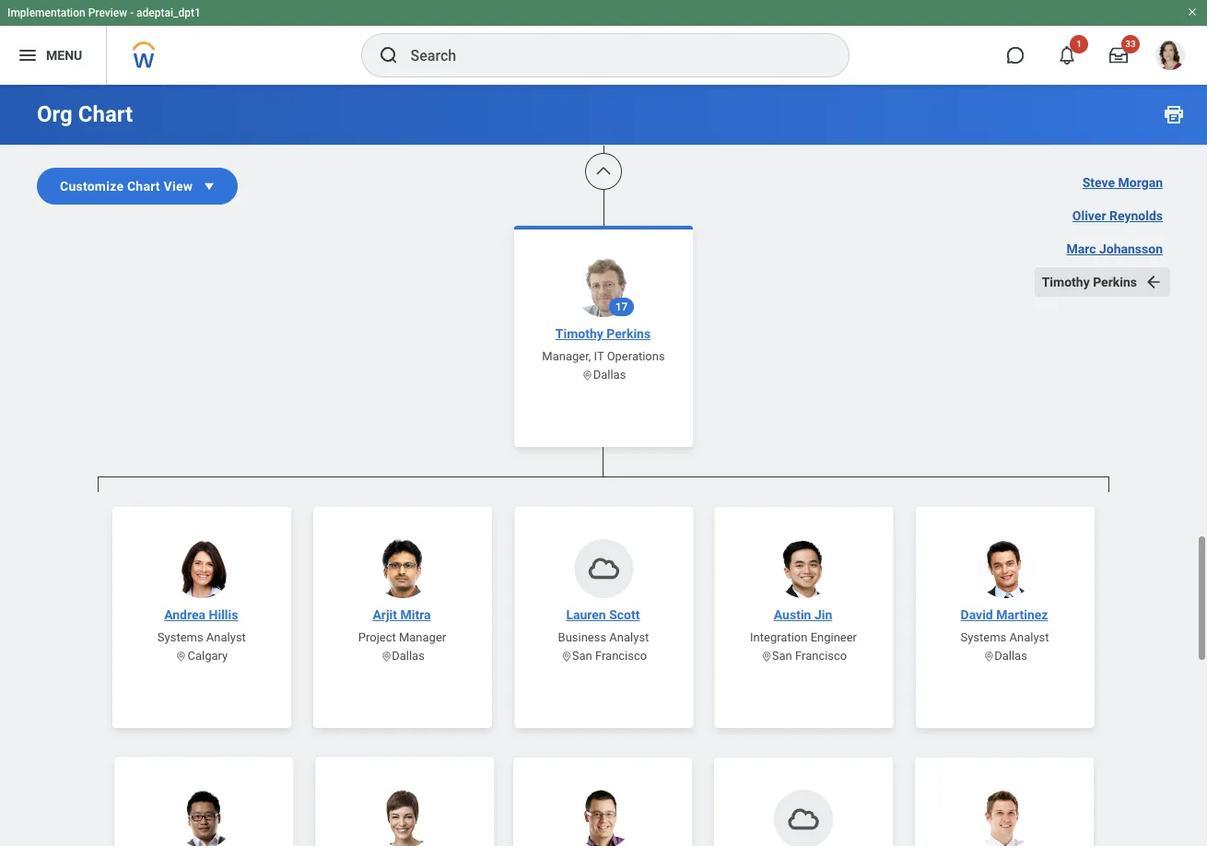 Task type: describe. For each thing, give the bounding box(es) containing it.
org chart main content
[[0, 0, 1207, 846]]

timothy perkins, timothy perkins, 17 direct reports element
[[97, 492, 1111, 846]]

reynolds
[[1110, 208, 1163, 223]]

andrea
[[163, 607, 205, 622]]

dallas for martinez
[[994, 649, 1027, 663]]

systems analyst for hillis
[[157, 630, 245, 644]]

location image for austin
[[760, 650, 772, 662]]

implementation
[[7, 6, 85, 19]]

customize chart view button
[[37, 168, 238, 205]]

san for austin
[[772, 649, 792, 663]]

perkins inside button
[[1093, 275, 1137, 289]]

menu
[[46, 48, 82, 62]]

33
[[1126, 39, 1136, 49]]

scott
[[608, 607, 639, 622]]

austin
[[774, 607, 811, 622]]

notifications large image
[[1058, 46, 1076, 65]]

mitra
[[400, 607, 430, 622]]

systems for david
[[960, 630, 1006, 644]]

lauren scott link
[[558, 606, 646, 624]]

implementation preview -   adeptai_dpt1
[[7, 6, 201, 19]]

customize
[[60, 179, 124, 194]]

engineer
[[811, 630, 857, 644]]

lauren scott
[[565, 607, 639, 622]]

analyst for lauren scott
[[609, 630, 648, 644]]

calgary
[[187, 649, 227, 663]]

oliver reynolds button
[[1065, 201, 1170, 230]]

marc johansson button
[[1059, 234, 1170, 264]]

san francisco for lauren
[[571, 649, 646, 663]]

location image for david
[[982, 650, 994, 662]]

arjit mitra
[[372, 607, 430, 622]]

close environment banner image
[[1187, 6, 1198, 18]]

arjit
[[372, 607, 397, 622]]

marc
[[1067, 241, 1096, 256]]

view
[[164, 179, 193, 194]]

david
[[960, 607, 993, 622]]

project
[[358, 630, 395, 644]]

austin jin
[[774, 607, 832, 622]]

austin jin link
[[766, 606, 840, 624]]

adeptai_dpt1
[[136, 6, 201, 19]]

business analyst
[[557, 630, 648, 644]]

johansson
[[1099, 241, 1163, 256]]

33 button
[[1099, 35, 1140, 76]]

dallas for mitra
[[391, 649, 424, 663]]

analyst for david martinez
[[1009, 630, 1049, 644]]

dallas for perkins
[[593, 368, 626, 382]]

inbox large image
[[1110, 46, 1128, 65]]

menu button
[[0, 26, 106, 85]]

systems for andrea
[[157, 630, 202, 644]]

location image for andrea hillis
[[175, 650, 187, 662]]

project manager
[[358, 630, 446, 644]]

david martinez link
[[953, 606, 1055, 624]]

martinez
[[996, 607, 1048, 622]]

san francisco for austin
[[772, 649, 847, 663]]

timothy perkins link
[[548, 324, 658, 343]]

1 button
[[1047, 35, 1088, 76]]



Task type: vqa. For each thing, say whether or not it's contained in the screenshot.


Task type: locate. For each thing, give the bounding box(es) containing it.
org
[[37, 101, 73, 127]]

2 horizontal spatial analyst
[[1009, 630, 1049, 644]]

0 horizontal spatial timothy
[[556, 326, 604, 341]]

francisco down engineer
[[795, 649, 847, 663]]

print org chart image
[[1163, 103, 1185, 125]]

morgan
[[1118, 175, 1163, 190]]

francisco down the business analyst
[[594, 649, 646, 663]]

location image down business
[[559, 650, 571, 662]]

1 horizontal spatial dallas
[[593, 368, 626, 382]]

perkins
[[1093, 275, 1137, 289], [607, 326, 651, 341]]

san down business
[[571, 649, 591, 663]]

andrea hillis
[[163, 607, 237, 622]]

Search Workday  search field
[[411, 35, 811, 76]]

2 analyst from the left
[[609, 630, 648, 644]]

location image
[[581, 369, 593, 381], [379, 650, 391, 662], [760, 650, 772, 662], [982, 650, 994, 662]]

chart right org at the left top of the page
[[78, 101, 133, 127]]

3 analyst from the left
[[1009, 630, 1049, 644]]

0 vertical spatial timothy
[[1042, 275, 1090, 289]]

chevron up image
[[594, 162, 613, 181]]

analyst down hillis
[[205, 630, 245, 644]]

1 horizontal spatial san
[[772, 649, 792, 663]]

2 systems analyst from the left
[[960, 630, 1049, 644]]

0 vertical spatial timothy perkins
[[1042, 275, 1137, 289]]

andrea hillis link
[[156, 606, 245, 624]]

location image down andrea
[[175, 650, 187, 662]]

0 horizontal spatial perkins
[[607, 326, 651, 341]]

search image
[[377, 44, 400, 66]]

san francisco down the business analyst
[[571, 649, 646, 663]]

location image for arjit
[[379, 650, 391, 662]]

chart for org
[[78, 101, 133, 127]]

david martinez
[[960, 607, 1048, 622]]

chart
[[78, 101, 133, 127], [127, 179, 160, 194]]

timothy inside button
[[1042, 275, 1090, 289]]

steve
[[1083, 175, 1115, 190]]

analyst
[[205, 630, 245, 644], [609, 630, 648, 644], [1009, 630, 1049, 644]]

customize chart view
[[60, 179, 193, 194]]

1 horizontal spatial location image
[[559, 650, 571, 662]]

arjit mitra link
[[365, 606, 438, 624]]

business
[[557, 630, 606, 644]]

location image for lauren scott
[[559, 650, 571, 662]]

1 san francisco from the left
[[571, 649, 646, 663]]

oliver
[[1073, 208, 1106, 223]]

systems analyst for martinez
[[960, 630, 1049, 644]]

2 horizontal spatial dallas
[[994, 649, 1027, 663]]

chart inside button
[[127, 179, 160, 194]]

analyst down martinez
[[1009, 630, 1049, 644]]

0 vertical spatial perkins
[[1093, 275, 1137, 289]]

francisco for jin
[[795, 649, 847, 663]]

dallas
[[593, 368, 626, 382], [391, 649, 424, 663], [994, 649, 1027, 663]]

systems
[[157, 630, 202, 644], [960, 630, 1006, 644]]

systems down andrea
[[157, 630, 202, 644]]

jin
[[814, 607, 832, 622]]

1 francisco from the left
[[594, 649, 646, 663]]

hillis
[[208, 607, 237, 622]]

timothy perkins button
[[1035, 267, 1170, 297]]

0 horizontal spatial san francisco
[[571, 649, 646, 663]]

1 analyst from the left
[[205, 630, 245, 644]]

-
[[130, 6, 134, 19]]

marc johansson
[[1067, 241, 1163, 256]]

1 vertical spatial perkins
[[607, 326, 651, 341]]

systems analyst
[[157, 630, 245, 644], [960, 630, 1049, 644]]

perkins down marc johansson button
[[1093, 275, 1137, 289]]

manager
[[398, 630, 446, 644]]

2 francisco from the left
[[795, 649, 847, 663]]

location image down the david
[[982, 650, 994, 662]]

francisco for scott
[[594, 649, 646, 663]]

2 san francisco from the left
[[772, 649, 847, 663]]

1
[[1077, 39, 1082, 49]]

dallas down project manager
[[391, 649, 424, 663]]

2 san from the left
[[772, 649, 792, 663]]

san down integration
[[772, 649, 792, 663]]

1 vertical spatial timothy
[[556, 326, 604, 341]]

integration
[[750, 630, 808, 644]]

manager, it operations
[[542, 349, 665, 363]]

0 horizontal spatial location image
[[175, 650, 187, 662]]

dallas down david martinez link
[[994, 649, 1027, 663]]

1 location image from the left
[[175, 650, 187, 662]]

0 horizontal spatial dallas
[[391, 649, 424, 663]]

oliver reynolds
[[1073, 208, 1163, 223]]

it
[[594, 349, 604, 363]]

analyst for andrea hillis
[[205, 630, 245, 644]]

1 horizontal spatial timothy perkins
[[1042, 275, 1137, 289]]

1 systems from the left
[[157, 630, 202, 644]]

timothy
[[1042, 275, 1090, 289], [556, 326, 604, 341]]

perkins up operations
[[607, 326, 651, 341]]

0 horizontal spatial timothy perkins
[[556, 326, 651, 341]]

location image
[[175, 650, 187, 662], [559, 650, 571, 662]]

0 horizontal spatial systems
[[157, 630, 202, 644]]

1 vertical spatial chart
[[127, 179, 160, 194]]

2 location image from the left
[[559, 650, 571, 662]]

1 horizontal spatial systems
[[960, 630, 1006, 644]]

0 horizontal spatial systems analyst
[[157, 630, 245, 644]]

systems down the david
[[960, 630, 1006, 644]]

justify image
[[17, 44, 39, 66]]

steve morgan
[[1083, 175, 1163, 190]]

0 horizontal spatial san
[[571, 649, 591, 663]]

chart for customize
[[127, 179, 160, 194]]

1 horizontal spatial perkins
[[1093, 275, 1137, 289]]

1 horizontal spatial san francisco
[[772, 649, 847, 663]]

steve morgan button
[[1075, 168, 1170, 197]]

manager,
[[542, 349, 591, 363]]

1 horizontal spatial systems analyst
[[960, 630, 1049, 644]]

systems analyst down david martinez link
[[960, 630, 1049, 644]]

location image down integration
[[760, 650, 772, 662]]

0 horizontal spatial francisco
[[594, 649, 646, 663]]

systems analyst up calgary
[[157, 630, 245, 644]]

profile logan mcneil image
[[1156, 41, 1185, 74]]

timothy perkins up manager, it operations
[[556, 326, 651, 341]]

location image down project
[[379, 650, 391, 662]]

location image down manager, it operations
[[581, 369, 593, 381]]

org chart
[[37, 101, 133, 127]]

1 systems analyst from the left
[[157, 630, 245, 644]]

integration engineer
[[750, 630, 857, 644]]

lauren
[[565, 607, 605, 622]]

timothy up manager,
[[556, 326, 604, 341]]

1 san from the left
[[571, 649, 591, 663]]

menu banner
[[0, 0, 1207, 85]]

17
[[615, 300, 628, 313]]

timothy down marc in the top right of the page
[[1042, 275, 1090, 289]]

1 horizontal spatial francisco
[[795, 649, 847, 663]]

arrow left image
[[1145, 273, 1163, 291]]

dallas down manager, it operations
[[593, 368, 626, 382]]

san for lauren
[[571, 649, 591, 663]]

san
[[571, 649, 591, 663], [772, 649, 792, 663]]

0 vertical spatial chart
[[78, 101, 133, 127]]

1 horizontal spatial timothy
[[1042, 275, 1090, 289]]

chart left view at the left
[[127, 179, 160, 194]]

0 horizontal spatial analyst
[[205, 630, 245, 644]]

caret down image
[[200, 177, 219, 195]]

2 systems from the left
[[960, 630, 1006, 644]]

francisco
[[594, 649, 646, 663], [795, 649, 847, 663]]

1 vertical spatial timothy perkins
[[556, 326, 651, 341]]

timothy perkins
[[1042, 275, 1137, 289], [556, 326, 651, 341]]

san francisco
[[571, 649, 646, 663], [772, 649, 847, 663]]

timothy perkins inside button
[[1042, 275, 1137, 289]]

san francisco down integration engineer on the bottom right of the page
[[772, 649, 847, 663]]

analyst down scott
[[609, 630, 648, 644]]

1 horizontal spatial analyst
[[609, 630, 648, 644]]

location image for timothy
[[581, 369, 593, 381]]

preview
[[88, 6, 127, 19]]

timothy perkins down marc in the top right of the page
[[1042, 275, 1137, 289]]

operations
[[607, 349, 665, 363]]



